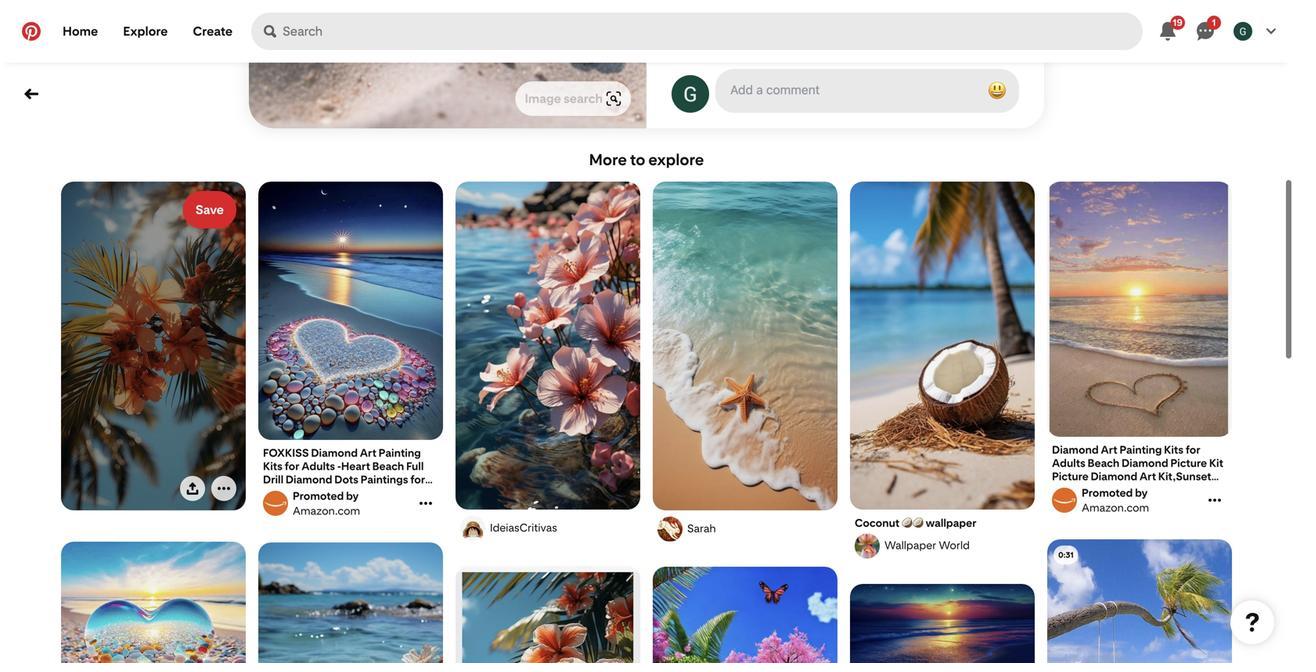 Task type: vqa. For each thing, say whether or not it's contained in the screenshot.
Add employees button at the left of the page
no



Task type: locate. For each thing, give the bounding box(es) containing it.
kit,sunset
[[1159, 470, 1212, 483]]

art
[[1101, 443, 1118, 456], [1140, 470, 1156, 483]]

picture left love
[[1052, 470, 1089, 483]]

amazon.com
[[1082, 501, 1149, 514], [293, 504, 360, 518]]

home
[[63, 24, 98, 39]]

1 button right react icon
[[794, 6, 798, 20]]

0 horizontal spatial amazon.com
[[293, 504, 360, 518]]

😃 button
[[717, 70, 1018, 111], [982, 75, 1013, 106]]

prices may vary. international products have separate terms, are sold from abroad and may differ from local products, including fit, age ratings, and language of product, labeling or instructions romance love picture for fun; add more warm and romance to your life; when finished, framed it with a ideal frame, that can be a shining beautiful decor ! high quality canvas, that is water-proof, damp-proof and wrinkle-free; at the same time, printed clear that make it easier for the elder to read roma image
[[1048, 182, 1232, 437]]

diamond art painting kits for adults beach diamond picture kit picture diamond art kit,sunset romance love beach(12"×16")
[[1052, 443, 1224, 496]]

1 button
[[794, 6, 798, 20], [1187, 13, 1225, 50]]

14
[[672, 33, 688, 52]]

greg robinson image
[[1234, 22, 1253, 41]]

reply button
[[734, 6, 762, 20]]

amazon.com for prices may vary. add fun to life: diamond painting is a new craft hobby that's a mix between paint by numbers and cross stitch. diamond painting kits helps relieve all kinds of stress and kill leisure time. no need for any handmade skills. you will be immersed in the intimate interaction between parents and children, relieve the pressure, relaxed and happy. high-quality materials: diamond art kits come as a canvas with a sticky background that is protected by a plastic covering. the canvas is a image
[[293, 504, 360, 518]]

save list
[[55, 182, 1239, 663]]

picture left kit
[[1171, 456, 1207, 470]]

adults
[[1052, 456, 1086, 470]]

save button
[[183, 191, 236, 229]]

coconut
[[855, 516, 900, 530]]

1 left greg robinson icon
[[1212, 17, 1216, 28]]

amazon.com link
[[1050, 486, 1205, 514], [261, 489, 416, 518]]

wallpaper world link
[[853, 534, 1033, 559]]

robinsongreg175 image
[[672, 75, 709, 113]]

search icon image
[[264, 25, 276, 38]]

for
[[1186, 443, 1201, 456]]

home link
[[50, 13, 111, 50]]

Add a comment field
[[731, 82, 969, 97]]

art down painting
[[1140, 470, 1156, 483]]

1 vertical spatial art
[[1140, 470, 1156, 483]]

create
[[193, 24, 233, 39]]

comments
[[691, 33, 773, 52]]

amazon.com for "prices may vary. international products have separate terms, are sold from abroad and may differ from local products, including fit, age ratings, and language of product, labeling or instructions romance love picture for fun; add more warm and romance to your life; when finished, framed it with a ideal frame, that can be a shining beautiful decor ! high quality canvas, that is water-proof, damp-proof and wrinkle-free; at the same time, printed clear that make it easier for the elder to read roma"
[[1082, 501, 1149, 514]]

diamond
[[1052, 443, 1099, 456], [1122, 456, 1169, 470], [1091, 470, 1138, 483]]

romance
[[1052, 483, 1101, 496]]

Search text field
[[283, 13, 1143, 50]]

1 button right 19
[[1187, 13, 1225, 50]]

beach(12"×16")
[[1129, 483, 1207, 496]]

1 horizontal spatial amazon.com link
[[1050, 486, 1205, 514]]

133
[[949, 35, 969, 50]]

picture
[[1171, 456, 1207, 470], [1052, 470, 1089, 483]]

reply
[[734, 6, 762, 20]]

1 right react icon
[[794, 6, 798, 20]]

🥥🥥
[[902, 516, 924, 530]]

save
[[196, 202, 224, 217]]

1
[[794, 6, 798, 20], [1212, 17, 1216, 28]]

wallpaper
[[885, 539, 937, 552]]

0 horizontal spatial amazon.com link
[[261, 489, 416, 518]]

angeles link
[[672, 93, 697, 118]]

beach
[[1088, 456, 1120, 470]]

explore link
[[111, 13, 180, 50]]

1 horizontal spatial amazon.com
[[1082, 501, 1149, 514]]

1 horizontal spatial art
[[1140, 470, 1156, 483]]

0 horizontal spatial art
[[1101, 443, 1118, 456]]

1 horizontal spatial picture
[[1171, 456, 1207, 470]]

this contains an image of: image
[[61, 182, 246, 511], [456, 182, 640, 510], [653, 182, 838, 511], [456, 566, 640, 663], [653, 567, 838, 663]]

diamond art painting kits for adults beach diamond picture kit picture diamond art kit,sunset romance love beach(12"×16") link
[[1052, 443, 1228, 496]]

0 horizontal spatial picture
[[1052, 470, 1089, 483]]

art left painting
[[1101, 443, 1118, 456]]

reaction image
[[991, 33, 1010, 52]]



Task type: describe. For each thing, give the bounding box(es) containing it.
wallpaper
[[926, 516, 977, 530]]

sarah link
[[655, 517, 835, 542]]

kits
[[1164, 443, 1184, 456]]

wallpaper world
[[885, 539, 970, 552]]

this contains an image of: who wants to hang here all day? 🤗✨ image
[[1048, 539, 1232, 663]]

explore
[[123, 24, 168, 39]]

ideiascritivas
[[490, 521, 557, 535]]

amazon.com link for prices may vary. add fun to life: diamond painting is a new craft hobby that's a mix between paint by numbers and cross stitch. diamond painting kits helps relieve all kinds of stress and kill leisure time. no need for any handmade skills. you will be immersed in the intimate interaction between parents and children, relieve the pressure, relaxed and happy. high-quality materials: diamond art kits come as a canvas with a sticky background that is protected by a plastic covering. the canvas is a image
[[261, 489, 416, 518]]

love
[[1103, 483, 1127, 496]]

7w
[[703, 6, 718, 20]]

0 vertical spatial art
[[1101, 443, 1118, 456]]

diamond up "romance"
[[1052, 443, 1099, 456]]

coconut 🥥🥥 wallpaper
[[855, 516, 977, 530]]

image
[[525, 91, 561, 106]]

prices may vary. add fun to life: diamond painting is a new craft hobby that's a mix between paint by numbers and cross stitch. diamond painting kits helps relieve all kinds of stress and kill leisure time. no need for any handmade skills. you will be immersed in the intimate interaction between parents and children, relieve the pressure, relaxed and happy. high-quality materials: diamond art kits come as a canvas with a sticky background that is protected by a plastic covering. the canvas is a image
[[258, 182, 443, 440]]

create link
[[180, 13, 245, 50]]

1 horizontal spatial 1
[[1212, 17, 1216, 28]]

this contains an image of: summer wallpaper for iphone, flowers, amazing beaches, desktop wallpapers 4k, 8k image
[[258, 543, 443, 663]]

1 horizontal spatial 1 button
[[1187, 13, 1225, 50]]

0 horizontal spatial 1 button
[[794, 6, 798, 20]]

amazon.com link for "prices may vary. international products have separate terms, are sold from abroad and may differ from local products, including fit, age ratings, and language of product, labeling or instructions romance love picture for fun; add more warm and romance to your life; when finished, framed it with a ideal frame, that can be a shining beautiful decor ! high quality canvas, that is water-proof, damp-proof and wrinkle-free; at the same time, printed clear that make it easier for the elder to read roma"
[[1050, 486, 1205, 514]]

😃
[[988, 79, 1007, 101]]

sarah
[[687, 522, 716, 535]]

prices may vary. 【5d diamond painting kits for adults】each sunset beach diamond painting comes with all tools in need. following tools are included: 1*hd painting canvas, 1*diamond pen, 1*cube diamond tray, 1*red glue clay (2cm *4cm), 1*pen grip, 10*plastic bags for putting diamonds, and enough colorful round diamonds. for each kit we'll provide 20% diamond more than need. 【have more fun】 diy heart beach diamond art is a good choice not only for family time, but also for party time with friends image
[[850, 584, 1035, 663]]

19 button
[[1149, 13, 1187, 50]]

react image
[[778, 7, 791, 19]]

coconut 🥥🥥 wallpaper link
[[855, 516, 1030, 530]]

14 comments
[[672, 33, 773, 52]]

more
[[589, 150, 627, 169]]

19
[[1173, 17, 1183, 28]]

diamond up beach(12"×16")
[[1122, 456, 1169, 470]]

more wallpaper in our telegram channel ✅✅✅ image
[[850, 182, 1035, 510]]

kit
[[1209, 456, 1224, 470]]

painting
[[1120, 443, 1162, 456]]

world
[[939, 539, 970, 552]]

diamond down painting
[[1091, 470, 1138, 483]]

more to explore
[[589, 150, 704, 169]]

image search button
[[516, 81, 631, 116]]

image search
[[525, 91, 603, 106]]

explore
[[649, 150, 704, 169]]

click to shop image
[[606, 91, 622, 106]]

prices may vary. 【diamond painting kit 】the diamond painting is made of high-definition high-quality canvas, waterproof, uniform texture, high-definition and non-fading. with a clear background and letter symbols that are clear and easy to understand, it makes for a nice craft kit. 【package includes】including 12 x 16 inch high-definition high-quality canvas x 1, point diamond pen x 1, clay x 1, diamond tray x 1 and enough round diamonds. 【easy to make】 first, tear off the protective film on the image
[[61, 542, 246, 663]]

to
[[630, 150, 646, 169]]

ideiascritivas link
[[458, 516, 638, 541]]

0 horizontal spatial 1
[[794, 6, 798, 20]]

angeles image
[[672, 93, 697, 118]]

search
[[564, 91, 603, 106]]



